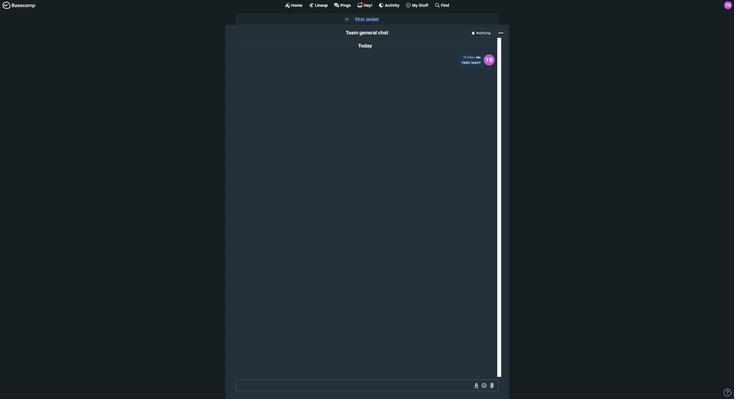 Task type: locate. For each thing, give the bounding box(es) containing it.
first jacket link
[[355, 17, 379, 21]]

10:09am
[[463, 56, 475, 59]]

tyler black image
[[724, 1, 732, 9], [484, 54, 495, 65]]

1 horizontal spatial tyler black image
[[724, 1, 732, 9]]

hey! button
[[357, 2, 373, 8]]

team general chat
[[346, 30, 389, 36]]

pings
[[340, 3, 351, 7]]

my
[[412, 3, 418, 7]]

1 vertical spatial tyler black image
[[484, 54, 495, 65]]

find
[[441, 3, 449, 7]]

today
[[358, 43, 372, 49]]

10:09am element
[[463, 56, 475, 59]]

notifying link
[[469, 29, 495, 37]]

activity link
[[379, 3, 400, 8]]

my stuff button
[[406, 3, 429, 8]]

hey!
[[364, 3, 373, 7]]

stuff
[[419, 3, 429, 7]]

lineup
[[315, 3, 328, 7]]

switch accounts image
[[2, 1, 35, 9]]

0 vertical spatial tyler black image
[[724, 1, 732, 9]]

0 horizontal spatial tyler black image
[[484, 54, 495, 65]]

None text field
[[236, 380, 499, 392]]

team
[[346, 30, 358, 36]]

home link
[[285, 3, 303, 8]]

10:09am link
[[463, 56, 475, 59]]

lineup link
[[309, 3, 328, 8]]



Task type: vqa. For each thing, say whether or not it's contained in the screenshot.
marker's THE ADD
no



Task type: describe. For each thing, give the bounding box(es) containing it.
tyler black image inside "main" element
[[724, 1, 732, 9]]

first jacket
[[355, 17, 379, 21]]

home
[[291, 3, 303, 7]]

find button
[[435, 3, 449, 8]]

team!
[[471, 60, 481, 65]]

pings button
[[334, 3, 351, 8]]

activity
[[385, 3, 400, 7]]

notifying
[[476, 31, 491, 35]]

jacket
[[366, 17, 379, 21]]

hello
[[462, 60, 470, 65]]

first
[[355, 17, 365, 21]]

main element
[[0, 0, 734, 10]]

general
[[360, 30, 377, 36]]

10:09am hello team!
[[462, 56, 481, 65]]

my stuff
[[412, 3, 429, 7]]

chat
[[378, 30, 389, 36]]



